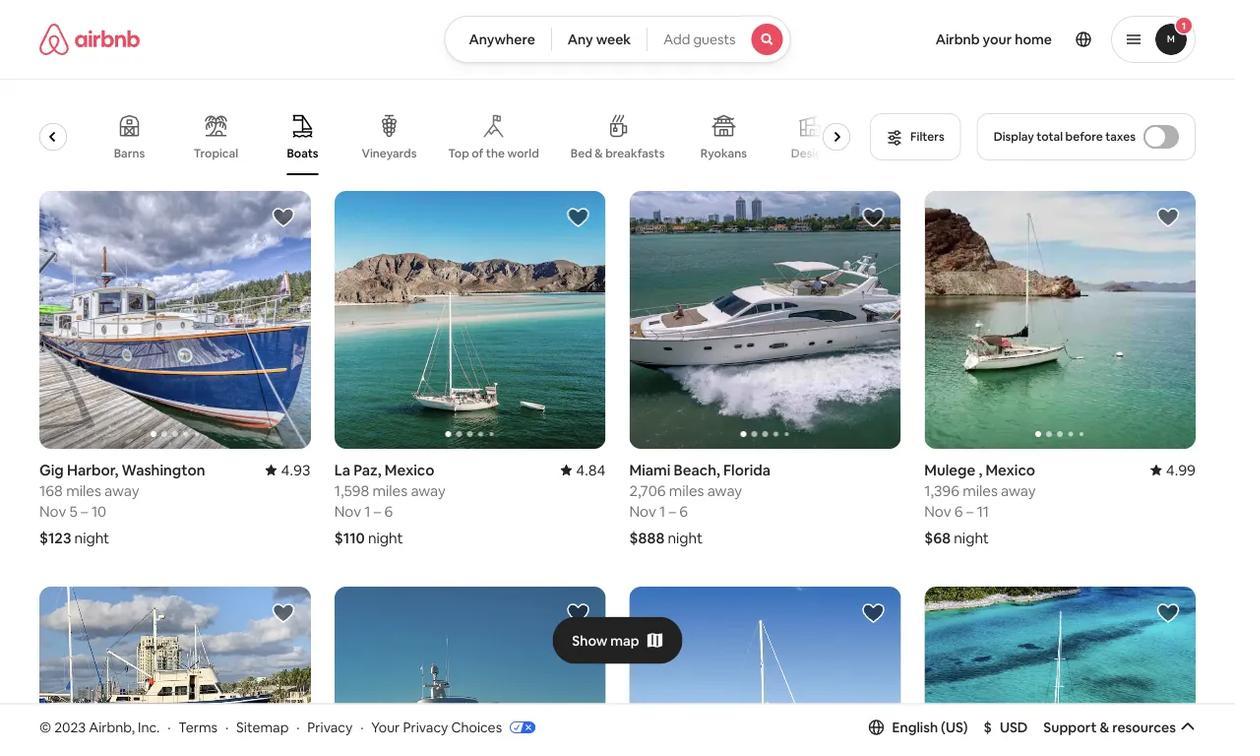 Task type: locate. For each thing, give the bounding box(es) containing it.
4 – from the left
[[967, 502, 974, 521]]

1 6 from the left
[[385, 502, 393, 521]]

1 horizontal spatial 6
[[680, 502, 688, 521]]

mexico right 'paz,'
[[385, 460, 435, 479]]

miles down beach,
[[669, 481, 704, 500]]

sitemap link
[[236, 718, 289, 736]]

– for 1,396
[[967, 502, 974, 521]]

miles inside la paz, mexico 1,598 miles away nov 1 – 6 $110 night
[[373, 481, 408, 500]]

1 nov from the left
[[39, 502, 66, 521]]

&
[[595, 146, 604, 161], [1100, 718, 1110, 736]]

add to wishlist: gig harbor, washington image
[[271, 206, 295, 229]]

night for $888
[[668, 528, 703, 547]]

1 away from the left
[[104, 481, 139, 500]]

2 nov from the left
[[334, 502, 361, 521]]

night for $68
[[954, 528, 989, 547]]

1 night from the left
[[74, 528, 110, 547]]

0 horizontal spatial 6
[[385, 502, 393, 521]]

1 horizontal spatial privacy
[[403, 718, 448, 736]]

& right support
[[1100, 718, 1110, 736]]

©
[[39, 718, 51, 736]]

world
[[508, 146, 540, 161]]

night
[[74, 528, 110, 547], [368, 528, 403, 547], [668, 528, 703, 547], [954, 528, 989, 547]]

miami beach, florida 2,706 miles away nov 1 – 6 $888 night
[[630, 460, 771, 547]]

week
[[596, 31, 631, 48]]

2 privacy from the left
[[403, 718, 448, 736]]

night inside la paz, mexico 1,598 miles away nov 1 – 6 $110 night
[[368, 528, 403, 547]]

boats
[[287, 146, 319, 161]]

1 horizontal spatial 1
[[660, 502, 666, 521]]

nov inside the miami beach, florida 2,706 miles away nov 1 – 6 $888 night
[[630, 502, 656, 521]]

3 nov from the left
[[630, 502, 656, 521]]

any
[[568, 31, 593, 48]]

miles inside the miami beach, florida 2,706 miles away nov 1 – 6 $888 night
[[669, 481, 704, 500]]

4.93 out of 5 average rating image
[[265, 460, 311, 479]]

group
[[16, 98, 859, 175], [39, 191, 311, 449], [334, 191, 606, 449], [630, 191, 901, 449], [925, 191, 1196, 449], [39, 587, 311, 751], [334, 587, 606, 751], [630, 587, 901, 751], [925, 587, 1196, 751]]

airbnb your home
[[936, 31, 1052, 48]]

3 night from the left
[[668, 528, 703, 547]]

1
[[1182, 19, 1187, 32], [365, 502, 371, 521], [660, 502, 666, 521]]

3 away from the left
[[708, 481, 742, 500]]

(us)
[[941, 718, 968, 736]]

miles down ,
[[963, 481, 998, 500]]

a-
[[17, 146, 30, 161]]

– inside la paz, mexico 1,598 miles away nov 1 – 6 $110 night
[[374, 502, 381, 521]]

night inside the gig harbor, washington 168 miles away nov 5 – 10 $123 night
[[74, 528, 110, 547]]

display
[[994, 129, 1034, 144]]

168
[[39, 481, 63, 500]]

2 away from the left
[[411, 481, 446, 500]]

nov inside the gig harbor, washington 168 miles away nov 5 – 10 $123 night
[[39, 502, 66, 521]]

support & resources button
[[1044, 718, 1196, 736]]

away inside the gig harbor, washington 168 miles away nov 5 – 10 $123 night
[[104, 481, 139, 500]]

night down the 10
[[74, 528, 110, 547]]

4 nov from the left
[[925, 502, 952, 521]]

$888
[[630, 528, 665, 547]]

$68
[[925, 528, 951, 547]]

away inside the 'mulege , mexico 1,396 miles away nov 6 – 11 $68 night'
[[1001, 481, 1036, 500]]

2 night from the left
[[368, 528, 403, 547]]

display total before taxes button
[[977, 113, 1196, 160]]

away right 1,396
[[1001, 481, 1036, 500]]

3 – from the left
[[669, 502, 676, 521]]

miles inside the 'mulege , mexico 1,396 miles away nov 6 – 11 $68 night'
[[963, 481, 998, 500]]

2023
[[54, 718, 86, 736]]

0 horizontal spatial &
[[595, 146, 604, 161]]

1 for la paz, mexico 1,598 miles away nov 1 – 6 $110 night
[[365, 502, 371, 521]]

choices
[[451, 718, 502, 736]]

bed & breakfasts
[[571, 146, 665, 161]]

mexico inside la paz, mexico 1,598 miles away nov 1 – 6 $110 night
[[385, 460, 435, 479]]

night inside the miami beach, florida 2,706 miles away nov 1 – 6 $888 night
[[668, 528, 703, 547]]

florida
[[724, 460, 771, 479]]

nov down 1,598
[[334, 502, 361, 521]]

harbor,
[[67, 460, 118, 479]]

any week
[[568, 31, 631, 48]]

miles
[[66, 481, 101, 500], [373, 481, 408, 500], [669, 481, 704, 500], [963, 481, 998, 500]]

away down florida
[[708, 481, 742, 500]]

nov inside the 'mulege , mexico 1,396 miles away nov 6 – 11 $68 night'
[[925, 502, 952, 521]]

nov left 5
[[39, 502, 66, 521]]

– inside the miami beach, florida 2,706 miles away nov 1 – 6 $888 night
[[669, 502, 676, 521]]

– down the miami
[[669, 502, 676, 521]]

taxes
[[1106, 129, 1136, 144]]

3 · from the left
[[297, 718, 300, 736]]

2 miles from the left
[[373, 481, 408, 500]]

3 6 from the left
[[955, 502, 963, 521]]

barns
[[114, 146, 145, 161]]

total
[[1037, 129, 1063, 144]]

1 vertical spatial &
[[1100, 718, 1110, 736]]

support
[[1044, 718, 1097, 736]]

& for breakfasts
[[595, 146, 604, 161]]

nov down 2,706
[[630, 502, 656, 521]]

add
[[664, 31, 690, 48]]

· right inc.
[[168, 718, 171, 736]]

filters button
[[870, 113, 962, 160]]

1 inside la paz, mexico 1,598 miles away nov 1 – 6 $110 night
[[365, 502, 371, 521]]

2 6 from the left
[[680, 502, 688, 521]]

2 horizontal spatial 6
[[955, 502, 963, 521]]

1 inside the miami beach, florida 2,706 miles away nov 1 – 6 $888 night
[[660, 502, 666, 521]]

1 miles from the left
[[66, 481, 101, 500]]

add to wishlist: la paz, mexico image
[[567, 206, 590, 229]]

away
[[104, 481, 139, 500], [411, 481, 446, 500], [708, 481, 742, 500], [1001, 481, 1036, 500]]

– for 2,706
[[669, 502, 676, 521]]

– inside the 'mulege , mexico 1,396 miles away nov 6 – 11 $68 night'
[[967, 502, 974, 521]]

night down 11
[[954, 528, 989, 547]]

away inside la paz, mexico 1,598 miles away nov 1 – 6 $110 night
[[411, 481, 446, 500]]

– for 1,598
[[374, 502, 381, 521]]

privacy
[[308, 718, 353, 736], [403, 718, 448, 736]]

6 for 2,706
[[680, 502, 688, 521]]

night right $888 at the bottom of page
[[668, 528, 703, 547]]

nov for 2,706
[[630, 502, 656, 521]]

2 mexico from the left
[[986, 460, 1036, 479]]

away for harbor,
[[104, 481, 139, 500]]

·
[[168, 718, 171, 736], [225, 718, 229, 736], [297, 718, 300, 736], [360, 718, 364, 736]]

0 horizontal spatial privacy
[[308, 718, 353, 736]]

add to wishlist: la paz, mexico image
[[862, 601, 885, 625]]

· left privacy link
[[297, 718, 300, 736]]

& right bed
[[595, 146, 604, 161]]

english
[[892, 718, 938, 736]]

vineyards
[[362, 146, 417, 161]]

away right 1,598
[[411, 481, 446, 500]]

tropical
[[194, 146, 239, 161]]

4 · from the left
[[360, 718, 364, 736]]

1 horizontal spatial mexico
[[986, 460, 1036, 479]]

– left 11
[[967, 502, 974, 521]]

nov inside la paz, mexico 1,598 miles away nov 1 – 6 $110 night
[[334, 502, 361, 521]]

1,598
[[334, 481, 369, 500]]

mexico inside the 'mulege , mexico 1,396 miles away nov 6 – 11 $68 night'
[[986, 460, 1036, 479]]

0 horizontal spatial mexico
[[385, 460, 435, 479]]

usd
[[1000, 718, 1028, 736]]

– inside the gig harbor, washington 168 miles away nov 5 – 10 $123 night
[[81, 502, 88, 521]]

1 · from the left
[[168, 718, 171, 736]]

2 – from the left
[[374, 502, 381, 521]]

mexico for mulege , mexico
[[986, 460, 1036, 479]]

6 inside the miami beach, florida 2,706 miles away nov 1 – 6 $888 night
[[680, 502, 688, 521]]

3 miles from the left
[[669, 481, 704, 500]]

add guests
[[664, 31, 736, 48]]

away up the 10
[[104, 481, 139, 500]]

– right 5
[[81, 502, 88, 521]]

$ usd
[[984, 718, 1028, 736]]

mexico right ,
[[986, 460, 1036, 479]]

airbnb
[[936, 31, 980, 48]]

privacy left your
[[308, 718, 353, 736]]

guests
[[693, 31, 736, 48]]

away inside the miami beach, florida 2,706 miles away nov 1 – 6 $888 night
[[708, 481, 742, 500]]

0 vertical spatial &
[[595, 146, 604, 161]]

– down 'paz,'
[[374, 502, 381, 521]]

6 inside la paz, mexico 1,598 miles away nov 1 – 6 $110 night
[[385, 502, 393, 521]]

add guests button
[[647, 16, 791, 63]]

top of the world
[[449, 146, 540, 161]]

night right "$110"
[[368, 528, 403, 547]]

2 horizontal spatial 1
[[1182, 19, 1187, 32]]

0 horizontal spatial 1
[[365, 502, 371, 521]]

privacy right your
[[403, 718, 448, 736]]

1,396
[[925, 481, 960, 500]]

– for 168
[[81, 502, 88, 521]]

nov down 1,396
[[925, 502, 952, 521]]

nov for 1,598
[[334, 502, 361, 521]]

$
[[984, 718, 992, 736]]

display total before taxes
[[994, 129, 1136, 144]]

6
[[385, 502, 393, 521], [680, 502, 688, 521], [955, 502, 963, 521]]

,
[[979, 460, 983, 479]]

miles inside the gig harbor, washington 168 miles away nov 5 – 10 $123 night
[[66, 481, 101, 500]]

1 – from the left
[[81, 502, 88, 521]]

None search field
[[444, 16, 791, 63]]

miles down 'paz,'
[[373, 481, 408, 500]]

nov for 168
[[39, 502, 66, 521]]

· left your
[[360, 718, 364, 736]]

4 miles from the left
[[963, 481, 998, 500]]

4 night from the left
[[954, 528, 989, 547]]

$110
[[334, 528, 365, 547]]

–
[[81, 502, 88, 521], [374, 502, 381, 521], [669, 502, 676, 521], [967, 502, 974, 521]]

nov
[[39, 502, 66, 521], [334, 502, 361, 521], [630, 502, 656, 521], [925, 502, 952, 521]]

top
[[449, 146, 470, 161]]

add to wishlist: fort lauderdale, florida image
[[271, 601, 295, 625]]

miles down 'harbor,'
[[66, 481, 101, 500]]

miles for harbor,
[[66, 481, 101, 500]]

any week button
[[551, 16, 648, 63]]

add to wishlist: mulege , mexico image
[[1157, 206, 1180, 229]]

1 horizontal spatial &
[[1100, 718, 1110, 736]]

4 away from the left
[[1001, 481, 1036, 500]]

night for $110
[[368, 528, 403, 547]]

· right terms
[[225, 718, 229, 736]]

night inside the 'mulege , mexico 1,396 miles away nov 6 – 11 $68 night'
[[954, 528, 989, 547]]

1 mexico from the left
[[385, 460, 435, 479]]



Task type: vqa. For each thing, say whether or not it's contained in the screenshot.
the nights in Cleveland, Wisconsin Built in 2013 5 nights · Nov 26 – Dec 1 $4,602 total before taxes
no



Task type: describe. For each thing, give the bounding box(es) containing it.
4.99
[[1166, 460, 1196, 479]]

paz,
[[354, 460, 382, 479]]

ryokans
[[701, 146, 748, 161]]

show
[[572, 632, 608, 649]]

terms
[[178, 718, 218, 736]]

1 button
[[1111, 16, 1196, 63]]

2,706
[[630, 481, 666, 500]]

airbnb your home link
[[924, 19, 1064, 60]]

add to wishlist: cabo san lucas, mexico image
[[567, 601, 590, 625]]

add to wishlist: miami beach, florida image
[[862, 206, 885, 229]]

anywhere button
[[444, 16, 552, 63]]

1 inside dropdown button
[[1182, 19, 1187, 32]]

airbnb,
[[89, 718, 135, 736]]

design
[[792, 146, 830, 161]]

of
[[472, 146, 484, 161]]

support & resources
[[1044, 718, 1176, 736]]

night for $123
[[74, 528, 110, 547]]

a-frames
[[17, 146, 69, 161]]

4.84 out of 5 average rating image
[[560, 460, 606, 479]]

the
[[487, 146, 506, 161]]

1 privacy from the left
[[308, 718, 353, 736]]

miami
[[630, 460, 671, 479]]

nov for 1,396
[[925, 502, 952, 521]]

english (us)
[[892, 718, 968, 736]]

2 · from the left
[[225, 718, 229, 736]]

4.84
[[576, 460, 606, 479]]

resources
[[1113, 718, 1176, 736]]

your privacy choices
[[371, 718, 502, 736]]

away for paz,
[[411, 481, 446, 500]]

6 for 1,598
[[385, 502, 393, 521]]

map
[[611, 632, 640, 649]]

breakfasts
[[606, 146, 665, 161]]

away for ,
[[1001, 481, 1036, 500]]

1 for miami beach, florida 2,706 miles away nov 1 – 6 $888 night
[[660, 502, 666, 521]]

your privacy choices link
[[371, 718, 536, 737]]

english (us) button
[[869, 718, 968, 736]]

terms · sitemap · privacy
[[178, 718, 353, 736]]

& for resources
[[1100, 718, 1110, 736]]

show map
[[572, 632, 640, 649]]

add to wishlist: nassau, bahamas image
[[1157, 601, 1180, 625]]

terms link
[[178, 718, 218, 736]]

away for beach,
[[708, 481, 742, 500]]

mulege , mexico 1,396 miles away nov 6 – 11 $68 night
[[925, 460, 1036, 547]]

your
[[371, 718, 400, 736]]

your
[[983, 31, 1012, 48]]

$123
[[39, 528, 71, 547]]

beach,
[[674, 460, 721, 479]]

inc.
[[138, 718, 160, 736]]

miles for ,
[[963, 481, 998, 500]]

none search field containing anywhere
[[444, 16, 791, 63]]

6 inside the 'mulege , mexico 1,396 miles away nov 6 – 11 $68 night'
[[955, 502, 963, 521]]

miles for paz,
[[373, 481, 408, 500]]

11
[[977, 502, 989, 521]]

privacy link
[[308, 718, 353, 736]]

washington
[[122, 460, 205, 479]]

sitemap
[[236, 718, 289, 736]]

4.93
[[281, 460, 311, 479]]

show map button
[[553, 617, 683, 664]]

mulege
[[925, 460, 976, 479]]

la
[[334, 460, 351, 479]]

frames
[[30, 146, 69, 161]]

10
[[91, 502, 106, 521]]

bed
[[571, 146, 593, 161]]

filters
[[911, 129, 945, 144]]

anywhere
[[469, 31, 535, 48]]

mexico for la paz, mexico
[[385, 460, 435, 479]]

miles for beach,
[[669, 481, 704, 500]]

la paz, mexico 1,598 miles away nov 1 – 6 $110 night
[[334, 460, 446, 547]]

© 2023 airbnb, inc. ·
[[39, 718, 171, 736]]

gig harbor, washington 168 miles away nov 5 – 10 $123 night
[[39, 460, 205, 547]]

group containing a-frames
[[16, 98, 859, 175]]

before
[[1066, 129, 1103, 144]]

gig
[[39, 460, 64, 479]]

home
[[1015, 31, 1052, 48]]

4.99 out of 5 average rating image
[[1151, 460, 1196, 479]]

profile element
[[815, 0, 1196, 79]]

5
[[69, 502, 78, 521]]



